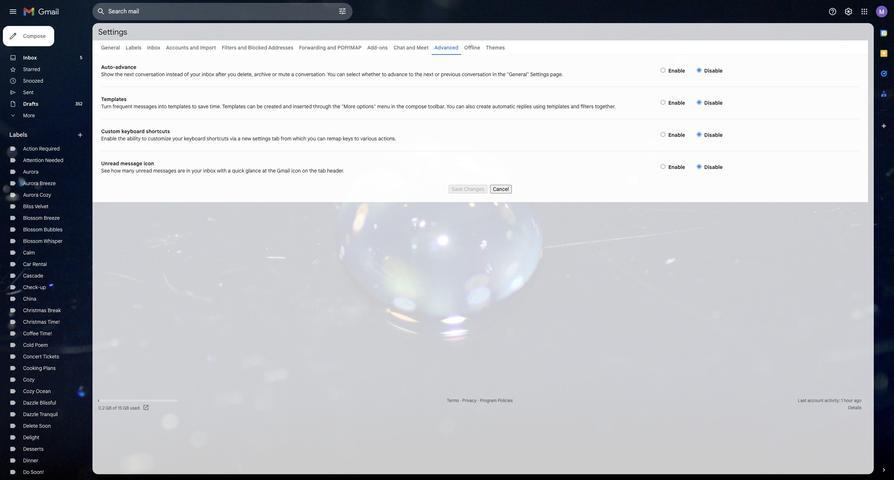 Task type: locate. For each thing, give the bounding box(es) containing it.
disable
[[705, 68, 723, 74], [705, 100, 723, 106], [705, 132, 723, 138], [705, 164, 723, 171]]

and right filters
[[238, 44, 247, 51]]

aurora link
[[23, 169, 38, 175]]

None search field
[[93, 3, 353, 20]]

you right toolbar. at left
[[447, 103, 455, 110]]

blossom for blossom breeze
[[23, 215, 43, 222]]

1 vertical spatial templates
[[222, 103, 246, 110]]

enable for auto-advance show the next conversation instead of your inbox after you delete, archive or mute a conversation. you can select whether to advance to the next or previous conversation in the "general" settings page.
[[669, 68, 685, 74]]

ocean
[[36, 389, 51, 395]]

pop/imap
[[338, 44, 362, 51]]

1 horizontal spatial inbox link
[[147, 44, 160, 51]]

aurora down aurora link
[[23, 180, 38, 187]]

inbox inside the unread message icon see how many unread messages are in your inbox with a quick glance at the gmail icon on the tab header.
[[203, 168, 216, 174]]

0 vertical spatial enable radio
[[661, 68, 666, 73]]

1 horizontal spatial inbox
[[147, 44, 160, 51]]

1 horizontal spatial templates
[[222, 103, 246, 110]]

footer
[[93, 398, 868, 412]]

to right ability
[[142, 136, 147, 142]]

1 vertical spatial labels
[[9, 132, 27, 139]]

search mail image
[[95, 5, 108, 18]]

· right the privacy
[[478, 398, 479, 404]]

labels right general at the top of page
[[126, 44, 141, 51]]

3 aurora from the top
[[23, 192, 38, 198]]

can left "also"
[[456, 103, 465, 110]]

changes
[[464, 186, 485, 193]]

cozy up velvet
[[40, 192, 51, 198]]

your inside auto-advance show the next conversation instead of your inbox after you delete, archive or mute a conversation. you can select whether to advance to the next or previous conversation in the "general" settings page.
[[190, 71, 201, 78]]

0 vertical spatial aurora
[[23, 169, 38, 175]]

rental
[[33, 261, 47, 268]]

your right are
[[192, 168, 202, 174]]

0 vertical spatial your
[[190, 71, 201, 78]]

0 vertical spatial keyboard
[[121, 128, 145, 135]]

in right the menu
[[391, 103, 395, 110]]

0 horizontal spatial a
[[228, 168, 231, 174]]

2 vertical spatial your
[[192, 168, 202, 174]]

christmas break
[[23, 308, 61, 314]]

settings
[[253, 136, 271, 142]]

which
[[293, 136, 306, 142]]

your inside custom keyboard shortcuts enable the ability to customize your keyboard shortcuts via a new settings tab from which you can remap keys to various actions.
[[173, 136, 183, 142]]

you
[[327, 71, 336, 78], [447, 103, 455, 110]]

more button
[[0, 110, 87, 121]]

shortcuts
[[146, 128, 170, 135], [207, 136, 229, 142]]

1 horizontal spatial or
[[435, 71, 440, 78]]

2 vertical spatial a
[[228, 168, 231, 174]]

details link
[[849, 406, 862, 411]]

through
[[313, 103, 331, 110]]

cozy
[[40, 192, 51, 198], [23, 377, 35, 383], [23, 389, 35, 395]]

support image
[[829, 7, 837, 16]]

0 horizontal spatial inbox link
[[23, 55, 37, 61]]

you inside auto-advance show the next conversation instead of your inbox after you delete, archive or mute a conversation. you can select whether to advance to the next or previous conversation in the "general" settings page.
[[228, 71, 236, 78]]

you right which
[[308, 136, 316, 142]]

gb right 0.2
[[106, 406, 112, 411]]

to inside templates turn frequent messages into templates to save time. templates can be created and inserted through the "more options" menu in the compose toolbar. you can also create automatic replies using templates and filters together.
[[192, 103, 197, 110]]

0 vertical spatial icon
[[144, 160, 154, 167]]

2 enable radio from the top
[[661, 100, 666, 105]]

0 vertical spatial of
[[184, 71, 189, 78]]

2 horizontal spatial in
[[493, 71, 497, 78]]

1 vertical spatial your
[[173, 136, 183, 142]]

0 vertical spatial time!
[[47, 319, 60, 326]]

2 or from the left
[[435, 71, 440, 78]]

aurora for aurora breeze
[[23, 180, 38, 187]]

conversation right previous
[[462, 71, 492, 78]]

aurora cozy
[[23, 192, 51, 198]]

follow link to manage storage image
[[143, 405, 150, 412]]

enable radio up enable radio
[[661, 100, 666, 105]]

settings inside auto-advance show the next conversation instead of your inbox after you delete, archive or mute a conversation. you can select whether to advance to the next or previous conversation in the "general" settings page.
[[530, 71, 549, 78]]

0 horizontal spatial you
[[327, 71, 336, 78]]

shortcuts left via at the left top
[[207, 136, 229, 142]]

advance down labels link
[[115, 64, 136, 70]]

1 horizontal spatial gb
[[123, 406, 129, 411]]

next right show
[[124, 71, 134, 78]]

turn
[[101, 103, 111, 110]]

1 vertical spatial inbox link
[[23, 55, 37, 61]]

2 dazzle from the top
[[23, 412, 38, 418]]

4 disable from the top
[[705, 164, 723, 171]]

blossom
[[23, 215, 43, 222], [23, 227, 43, 233], [23, 238, 43, 245]]

created
[[264, 103, 282, 110]]

1 vertical spatial aurora
[[23, 180, 38, 187]]

messages left are
[[153, 168, 176, 174]]

labels up action
[[9, 132, 27, 139]]

compose
[[406, 103, 427, 110]]

and right chat
[[406, 44, 415, 51]]

keyboard down save
[[184, 136, 205, 142]]

chat
[[394, 44, 405, 51]]

0 horizontal spatial advance
[[115, 64, 136, 70]]

and for chat
[[406, 44, 415, 51]]

messages inside the unread message icon see how many unread messages are in your inbox with a quick glance at the gmail icon on the tab header.
[[153, 168, 176, 174]]

concert
[[23, 354, 42, 360]]

templates up turn
[[101, 96, 127, 103]]

icon up unread
[[144, 160, 154, 167]]

enable radio left disable radio
[[661, 68, 666, 73]]

0 horizontal spatial settings
[[98, 27, 127, 37]]

aurora down attention
[[23, 169, 38, 175]]

of inside auto-advance show the next conversation instead of your inbox after you delete, archive or mute a conversation. you can select whether to advance to the next or previous conversation in the "general" settings page.
[[184, 71, 189, 78]]

1 blossom from the top
[[23, 215, 43, 222]]

0 vertical spatial breeze
[[40, 180, 56, 187]]

tab inside the unread message icon see how many unread messages are in your inbox with a quick glance at the gmail icon on the tab header.
[[318, 168, 326, 174]]

gb right 15
[[123, 406, 129, 411]]

inbox left after
[[202, 71, 214, 78]]

1 vertical spatial inbox
[[203, 168, 216, 174]]

1 horizontal spatial ·
[[478, 398, 479, 404]]

settings up general link
[[98, 27, 127, 37]]

1 horizontal spatial a
[[238, 136, 241, 142]]

breeze up bubbles
[[44, 215, 60, 222]]

save changes button
[[449, 185, 487, 194]]

china link
[[23, 296, 36, 303]]

can left select
[[337, 71, 345, 78]]

1 vertical spatial shortcuts
[[207, 136, 229, 142]]

settings left page.
[[530, 71, 549, 78]]

1 horizontal spatial in
[[391, 103, 395, 110]]

2 vertical spatial enable radio
[[661, 164, 666, 169]]

1 vertical spatial time!
[[40, 331, 52, 337]]

whether
[[362, 71, 381, 78]]

tickets
[[43, 354, 59, 360]]

auto-
[[101, 64, 115, 70]]

to left save
[[192, 103, 197, 110]]

advanced search options image
[[335, 4, 350, 18]]

to right keys
[[355, 136, 359, 142]]

3 disable from the top
[[705, 132, 723, 138]]

time! for christmas time!
[[47, 319, 60, 326]]

·
[[460, 398, 461, 404], [478, 398, 479, 404]]

inbox inside the labels navigation
[[23, 55, 37, 61]]

labels inside navigation
[[9, 132, 27, 139]]

you right conversation.
[[327, 71, 336, 78]]

new
[[242, 136, 251, 142]]

the right on on the top left of the page
[[309, 168, 317, 174]]

inbox left with
[[203, 168, 216, 174]]

concert tickets link
[[23, 354, 59, 360]]

0 vertical spatial blossom
[[23, 215, 43, 222]]

0 vertical spatial you
[[327, 71, 336, 78]]

0 vertical spatial christmas
[[23, 308, 46, 314]]

templates right using
[[547, 103, 570, 110]]

0 horizontal spatial templates
[[101, 96, 127, 103]]

inbox link right labels link
[[147, 44, 160, 51]]

remap
[[327, 136, 342, 142]]

3 blossom from the top
[[23, 238, 43, 245]]

0 vertical spatial inbox
[[202, 71, 214, 78]]

2 vertical spatial disable radio
[[697, 164, 702, 169]]

Disable radio
[[697, 100, 702, 105], [697, 132, 702, 137], [697, 164, 702, 169]]

0 horizontal spatial conversation
[[135, 71, 165, 78]]

Disable radio
[[697, 68, 702, 73]]

cold poem link
[[23, 342, 48, 349]]

1 horizontal spatial you
[[447, 103, 455, 110]]

1 vertical spatial messages
[[153, 168, 176, 174]]

can inside auto-advance show the next conversation instead of your inbox after you delete, archive or mute a conversation. you can select whether to advance to the next or previous conversation in the "general" settings page.
[[337, 71, 345, 78]]

and for forwarding
[[327, 44, 336, 51]]

of left 15
[[113, 406, 117, 411]]

time! down break
[[47, 319, 60, 326]]

details
[[849, 406, 862, 411]]

shortcuts up customize
[[146, 128, 170, 135]]

enable for custom keyboard shortcuts enable the ability to customize your keyboard shortcuts via a new settings tab from which you can remap keys to various actions.
[[669, 132, 685, 138]]

2 blossom from the top
[[23, 227, 43, 233]]

hour
[[844, 398, 853, 404]]

delete,
[[237, 71, 253, 78]]

0 horizontal spatial icon
[[144, 160, 154, 167]]

keyboard up ability
[[121, 128, 145, 135]]

cozy down cooking
[[23, 377, 35, 383]]

snoozed
[[23, 78, 43, 84]]

disable radio for actions.
[[697, 132, 702, 137]]

accounts
[[166, 44, 189, 51]]

in left "general"
[[493, 71, 497, 78]]

0 vertical spatial labels
[[126, 44, 141, 51]]

1 horizontal spatial of
[[184, 71, 189, 78]]

Enable radio
[[661, 132, 666, 137]]

1 vertical spatial enable radio
[[661, 100, 666, 105]]

next left previous
[[424, 71, 434, 78]]

1 dazzle from the top
[[23, 400, 38, 407]]

inbox link up starred
[[23, 55, 37, 61]]

2 christmas from the top
[[23, 319, 46, 326]]

0 vertical spatial disable radio
[[697, 100, 702, 105]]

blossom up calm at the left bottom
[[23, 238, 43, 245]]

blossom for blossom whisper
[[23, 238, 43, 245]]

1 aurora from the top
[[23, 169, 38, 175]]

your right customize
[[173, 136, 183, 142]]

1 vertical spatial tab
[[318, 168, 326, 174]]

a right with
[[228, 168, 231, 174]]

0 vertical spatial tab
[[272, 136, 280, 142]]

1 enable radio from the top
[[661, 68, 666, 73]]

can left remap on the left top of page
[[317, 136, 326, 142]]

save
[[452, 186, 463, 193]]

or left previous
[[435, 71, 440, 78]]

can left be
[[247, 103, 256, 110]]

inbox right labels link
[[147, 44, 160, 51]]

0 vertical spatial inbox link
[[147, 44, 160, 51]]

themes
[[486, 44, 505, 51]]

0 vertical spatial dazzle
[[23, 400, 38, 407]]

breeze up aurora cozy
[[40, 180, 56, 187]]

1 horizontal spatial tab
[[318, 168, 326, 174]]

2 horizontal spatial a
[[291, 71, 294, 78]]

and left pop/imap
[[327, 44, 336, 51]]

1 horizontal spatial settings
[[530, 71, 549, 78]]

keyboard
[[121, 128, 145, 135], [184, 136, 205, 142]]

1 vertical spatial blossom
[[23, 227, 43, 233]]

show
[[101, 71, 114, 78]]

2 conversation from the left
[[462, 71, 492, 78]]

1 disable from the top
[[705, 68, 723, 74]]

messages inside templates turn frequent messages into templates to save time. templates can be created and inserted through the "more options" menu in the compose toolbar. you can also create automatic replies using templates and filters together.
[[134, 103, 157, 110]]

disable radio for you
[[697, 100, 702, 105]]

Enable radio
[[661, 68, 666, 73], [661, 100, 666, 105], [661, 164, 666, 169]]

the left ability
[[118, 136, 126, 142]]

1 vertical spatial cozy
[[23, 377, 35, 383]]

0 horizontal spatial gb
[[106, 406, 112, 411]]

you inside templates turn frequent messages into templates to save time. templates can be created and inserted through the "more options" menu in the compose toolbar. you can also create automatic replies using templates and filters together.
[[447, 103, 455, 110]]

2 templates from the left
[[547, 103, 570, 110]]

christmas break link
[[23, 308, 61, 314]]

tab left from
[[272, 136, 280, 142]]

1 vertical spatial christmas
[[23, 319, 46, 326]]

your for of
[[190, 71, 201, 78]]

1 vertical spatial breeze
[[44, 215, 60, 222]]

templates right time.
[[222, 103, 246, 110]]

0 horizontal spatial you
[[228, 71, 236, 78]]

of right instead
[[184, 71, 189, 78]]

2 vertical spatial aurora
[[23, 192, 38, 198]]

0 vertical spatial cozy
[[40, 192, 51, 198]]

blossom for blossom bubbles
[[23, 227, 43, 233]]

templates right into
[[168, 103, 191, 110]]

0 horizontal spatial shortcuts
[[146, 128, 170, 135]]

1 vertical spatial you
[[308, 136, 316, 142]]

main menu image
[[9, 7, 17, 16]]

inbox
[[147, 44, 160, 51], [23, 55, 37, 61]]

time! for coffee time!
[[40, 331, 52, 337]]

aurora for aurora link
[[23, 169, 38, 175]]

0 vertical spatial templates
[[101, 96, 127, 103]]

2 disable from the top
[[705, 100, 723, 106]]

0 vertical spatial shortcuts
[[146, 128, 170, 135]]

inbox up starred
[[23, 55, 37, 61]]

compose
[[23, 33, 46, 39]]

1 vertical spatial a
[[238, 136, 241, 142]]

0 horizontal spatial in
[[186, 168, 190, 174]]

1 vertical spatial icon
[[291, 168, 301, 174]]

0 horizontal spatial tab
[[272, 136, 280, 142]]

conversation left instead
[[135, 71, 165, 78]]

add-ons
[[367, 44, 388, 51]]

a inside auto-advance show the next conversation instead of your inbox after you delete, archive or mute a conversation. you can select whether to advance to the next or previous conversation in the "general" settings page.
[[291, 71, 294, 78]]

2 vertical spatial blossom
[[23, 238, 43, 245]]

christmas for christmas time!
[[23, 319, 46, 326]]

page.
[[550, 71, 563, 78]]

0 horizontal spatial labels
[[9, 132, 27, 139]]

delete soon
[[23, 423, 51, 430]]

1 vertical spatial disable radio
[[697, 132, 702, 137]]

labels for labels link
[[126, 44, 141, 51]]

0 horizontal spatial inbox
[[23, 55, 37, 61]]

dazzle
[[23, 400, 38, 407], [23, 412, 38, 418]]

are
[[178, 168, 185, 174]]

cozy down the cozy link
[[23, 389, 35, 395]]

0 vertical spatial inbox
[[147, 44, 160, 51]]

1 vertical spatial of
[[113, 406, 117, 411]]

into
[[158, 103, 167, 110]]

and right created
[[283, 103, 292, 110]]

conversation
[[135, 71, 165, 78], [462, 71, 492, 78]]

or
[[272, 71, 277, 78], [435, 71, 440, 78]]

custom keyboard shortcuts enable the ability to customize your keyboard shortcuts via a new settings tab from which you can remap keys to various actions.
[[101, 128, 396, 142]]

you
[[228, 71, 236, 78], [308, 136, 316, 142]]

in right are
[[186, 168, 190, 174]]

aurora
[[23, 169, 38, 175], [23, 180, 38, 187], [23, 192, 38, 198]]

1 vertical spatial settings
[[530, 71, 549, 78]]

enable for templates turn frequent messages into templates to save time. templates can be created and inserted through the "more options" menu in the compose toolbar. you can also create automatic replies using templates and filters together.
[[669, 100, 685, 106]]

1 horizontal spatial labels
[[126, 44, 141, 51]]

1 horizontal spatial keyboard
[[184, 136, 205, 142]]

meet
[[417, 44, 429, 51]]

aurora up bliss
[[23, 192, 38, 198]]

or left mute
[[272, 71, 277, 78]]

1 vertical spatial keyboard
[[184, 136, 205, 142]]

0 vertical spatial you
[[228, 71, 236, 78]]

messages left into
[[134, 103, 157, 110]]

christmas down china link
[[23, 308, 46, 314]]

1 horizontal spatial conversation
[[462, 71, 492, 78]]

2 vertical spatial in
[[186, 168, 190, 174]]

header.
[[327, 168, 344, 174]]

0 vertical spatial a
[[291, 71, 294, 78]]

2 aurora from the top
[[23, 180, 38, 187]]

blossom down blossom breeze link
[[23, 227, 43, 233]]

cold poem
[[23, 342, 48, 349]]

0 vertical spatial settings
[[98, 27, 127, 37]]

cozy for the cozy link
[[23, 377, 35, 383]]

1 horizontal spatial next
[[424, 71, 434, 78]]

you inside auto-advance show the next conversation instead of your inbox after you delete, archive or mute a conversation. you can select whether to advance to the next or previous conversation in the "general" settings page.
[[327, 71, 336, 78]]

toolbar.
[[428, 103, 446, 110]]

add-
[[367, 44, 379, 51]]

· right terms link
[[460, 398, 461, 404]]

many
[[122, 168, 135, 174]]

0 horizontal spatial templates
[[168, 103, 191, 110]]

dazzle for dazzle blissful
[[23, 400, 38, 407]]

1 disable radio from the top
[[697, 100, 702, 105]]

the
[[115, 71, 123, 78], [415, 71, 423, 78], [498, 71, 506, 78], [333, 103, 340, 110], [397, 103, 404, 110], [118, 136, 126, 142], [268, 168, 276, 174], [309, 168, 317, 174]]

general
[[101, 44, 120, 51]]

a right via at the left top
[[238, 136, 241, 142]]

0 horizontal spatial or
[[272, 71, 277, 78]]

enable radio down enable radio
[[661, 164, 666, 169]]

your right instead
[[190, 71, 201, 78]]

the down meet
[[415, 71, 423, 78]]

last account activity: 1 hour ago details
[[798, 398, 862, 411]]

1 conversation from the left
[[135, 71, 165, 78]]

1 vertical spatial you
[[447, 103, 455, 110]]

0 horizontal spatial next
[[124, 71, 134, 78]]

2 · from the left
[[478, 398, 479, 404]]

blossom down bliss velvet
[[23, 215, 43, 222]]

via
[[230, 136, 237, 142]]

to right whether
[[382, 71, 387, 78]]

attention
[[23, 157, 44, 164]]

inbox for the topmost inbox link
[[147, 44, 160, 51]]

aurora cozy link
[[23, 192, 51, 198]]

1 vertical spatial in
[[391, 103, 395, 110]]

and for accounts
[[190, 44, 199, 51]]

aurora for aurora cozy
[[23, 192, 38, 198]]

program
[[480, 398, 497, 404]]

auto-advance show the next conversation instead of your inbox after you delete, archive or mute a conversation. you can select whether to advance to the next or previous conversation in the "general" settings page.
[[101, 64, 563, 78]]

and left filters
[[571, 103, 580, 110]]

the left "more
[[333, 103, 340, 110]]

time! up poem
[[40, 331, 52, 337]]

navigation
[[101, 183, 860, 194]]

dinner
[[23, 458, 38, 464]]

and left import
[[190, 44, 199, 51]]

a right mute
[[291, 71, 294, 78]]

inbox link
[[147, 44, 160, 51], [23, 55, 37, 61]]

tab list
[[874, 23, 895, 455]]

in inside auto-advance show the next conversation instead of your inbox after you delete, archive or mute a conversation. you can select whether to advance to the next or previous conversation in the "general" settings page.
[[493, 71, 497, 78]]

addresses
[[268, 44, 294, 51]]

icon left on on the top left of the page
[[291, 168, 301, 174]]

advance right whether
[[388, 71, 408, 78]]

dazzle up delete
[[23, 412, 38, 418]]

1 vertical spatial advance
[[388, 71, 408, 78]]

messages
[[134, 103, 157, 110], [153, 168, 176, 174]]

your
[[190, 71, 201, 78], [173, 136, 183, 142], [192, 168, 202, 174]]

christmas up coffee time! link
[[23, 319, 46, 326]]

1 horizontal spatial advance
[[388, 71, 408, 78]]

0 horizontal spatial of
[[113, 406, 117, 411]]

2 disable radio from the top
[[697, 132, 702, 137]]

time!
[[47, 319, 60, 326], [40, 331, 52, 337]]

on
[[302, 168, 308, 174]]

delete
[[23, 423, 38, 430]]

0 horizontal spatial ·
[[460, 398, 461, 404]]

dazzle down cozy ocean link
[[23, 400, 38, 407]]

breeze for aurora breeze
[[40, 180, 56, 187]]

0 vertical spatial in
[[493, 71, 497, 78]]

1 christmas from the top
[[23, 308, 46, 314]]

inbox inside auto-advance show the next conversation instead of your inbox after you delete, archive or mute a conversation. you can select whether to advance to the next or previous conversation in the "general" settings page.
[[202, 71, 214, 78]]

you right after
[[228, 71, 236, 78]]

tab left header.
[[318, 168, 326, 174]]

1 vertical spatial inbox
[[23, 55, 37, 61]]

enable for unread message icon see how many unread messages are in your inbox with a quick glance at the gmail icon on the tab header.
[[669, 164, 685, 171]]

disable for you
[[705, 100, 723, 106]]



Task type: vqa. For each thing, say whether or not it's contained in the screenshot.
first next from right
yes



Task type: describe. For each thing, give the bounding box(es) containing it.
blocked
[[248, 44, 267, 51]]

check-up
[[23, 284, 46, 291]]

dazzle tranquil
[[23, 412, 58, 418]]

3 enable radio from the top
[[661, 164, 666, 169]]

dazzle blissful link
[[23, 400, 56, 407]]

check-
[[23, 284, 40, 291]]

gmail
[[277, 168, 290, 174]]

you inside custom keyboard shortcuts enable the ability to customize your keyboard shortcuts via a new settings tab from which you can remap keys to various actions.
[[308, 136, 316, 142]]

your for customize
[[173, 136, 183, 142]]

to down 'chat and meet' link
[[409, 71, 414, 78]]

cancel
[[493, 186, 509, 193]]

settings image
[[845, 7, 853, 16]]

cozy link
[[23, 377, 35, 383]]

terms
[[447, 398, 459, 404]]

cooking plans
[[23, 365, 56, 372]]

1 · from the left
[[460, 398, 461, 404]]

more
[[23, 112, 35, 119]]

activity:
[[825, 398, 840, 404]]

compose button
[[3, 26, 54, 46]]

attention needed link
[[23, 157, 63, 164]]

can inside custom keyboard shortcuts enable the ability to customize your keyboard shortcuts via a new settings tab from which you can remap keys to various actions.
[[317, 136, 326, 142]]

and for filters
[[238, 44, 247, 51]]

templates turn frequent messages into templates to save time. templates can be created and inserted through the "more options" menu in the compose toolbar. you can also create automatic replies using templates and filters together.
[[101, 96, 616, 110]]

desserts
[[23, 446, 44, 453]]

blossom bubbles
[[23, 227, 62, 233]]

desserts link
[[23, 446, 44, 453]]

1
[[842, 398, 843, 404]]

1 horizontal spatial icon
[[291, 168, 301, 174]]

be
[[257, 103, 263, 110]]

1 next from the left
[[124, 71, 134, 78]]

in inside the unread message icon see how many unread messages are in your inbox with a quick glance at the gmail icon on the tab header.
[[186, 168, 190, 174]]

cozy for cozy ocean
[[23, 389, 35, 395]]

bliss velvet link
[[23, 203, 49, 210]]

after
[[216, 71, 226, 78]]

replies
[[517, 103, 532, 110]]

starred
[[23, 66, 40, 73]]

with
[[217, 168, 227, 174]]

blissful
[[40, 400, 56, 407]]

do soon! link
[[23, 469, 44, 476]]

privacy
[[462, 398, 477, 404]]

dinner link
[[23, 458, 38, 464]]

velvet
[[35, 203, 49, 210]]

enable radio for together.
[[661, 100, 666, 105]]

breeze for blossom breeze
[[44, 215, 60, 222]]

coffee
[[23, 331, 39, 337]]

cozy ocean link
[[23, 389, 51, 395]]

archive
[[254, 71, 271, 78]]

delight link
[[23, 435, 39, 441]]

labels for labels heading
[[9, 132, 27, 139]]

sent link
[[23, 89, 34, 96]]

drafts link
[[23, 101, 38, 107]]

labels navigation
[[0, 23, 93, 481]]

cooking plans link
[[23, 365, 56, 372]]

plans
[[43, 365, 56, 372]]

china
[[23, 296, 36, 303]]

calm link
[[23, 250, 35, 256]]

0 horizontal spatial keyboard
[[121, 128, 145, 135]]

bliss
[[23, 203, 34, 210]]

message
[[120, 160, 142, 167]]

filters
[[581, 103, 594, 110]]

inbox for the bottom inbox link
[[23, 55, 37, 61]]

the right show
[[115, 71, 123, 78]]

policies
[[498, 398, 513, 404]]

advanced link
[[435, 44, 459, 51]]

aurora breeze link
[[23, 180, 56, 187]]

unread message icon see how many unread messages are in your inbox with a quick glance at the gmail icon on the tab header.
[[101, 160, 344, 174]]

sent
[[23, 89, 34, 96]]

cascade
[[23, 273, 43, 279]]

1 templates from the left
[[168, 103, 191, 110]]

the left compose
[[397, 103, 404, 110]]

a inside custom keyboard shortcuts enable the ability to customize your keyboard shortcuts via a new settings tab from which you can remap keys to various actions.
[[238, 136, 241, 142]]

3 disable radio from the top
[[697, 164, 702, 169]]

accounts and import
[[166, 44, 216, 51]]

enable radio for page.
[[661, 68, 666, 73]]

up
[[40, 284, 46, 291]]

car
[[23, 261, 31, 268]]

concert tickets
[[23, 354, 59, 360]]

attention needed
[[23, 157, 63, 164]]

tab inside custom keyboard shortcuts enable the ability to customize your keyboard shortcuts via a new settings tab from which you can remap keys to various actions.
[[272, 136, 280, 142]]

glance
[[246, 168, 261, 174]]

of inside footer
[[113, 406, 117, 411]]

ago
[[854, 398, 862, 404]]

filters and blocked addresses link
[[222, 44, 294, 51]]

general link
[[101, 44, 120, 51]]

the left "general"
[[498, 71, 506, 78]]

time.
[[210, 103, 221, 110]]

Search mail text field
[[108, 8, 318, 15]]

0 vertical spatial advance
[[115, 64, 136, 70]]

enable inside custom keyboard shortcuts enable the ability to customize your keyboard shortcuts via a new settings tab from which you can remap keys to various actions.
[[101, 136, 117, 142]]

1 horizontal spatial shortcuts
[[207, 136, 229, 142]]

the right at
[[268, 168, 276, 174]]

352
[[75, 101, 82, 107]]

dazzle for dazzle tranquil
[[23, 412, 38, 418]]

terms link
[[447, 398, 459, 404]]

ons
[[379, 44, 388, 51]]

customize
[[148, 136, 171, 142]]

poem
[[35, 342, 48, 349]]

in inside templates turn frequent messages into templates to save time. templates can be created and inserted through the "more options" menu in the compose toolbar. you can also create automatic replies using templates and filters together.
[[391, 103, 395, 110]]

various
[[361, 136, 377, 142]]

action
[[23, 146, 38, 152]]

christmas for christmas break
[[23, 308, 46, 314]]

cancel button
[[490, 185, 512, 194]]

disable for to
[[705, 68, 723, 74]]

labels link
[[126, 44, 141, 51]]

needed
[[45, 157, 63, 164]]

"general"
[[507, 71, 529, 78]]

save
[[198, 103, 209, 110]]

christmas time! link
[[23, 319, 60, 326]]

soon
[[39, 423, 51, 430]]

required
[[39, 146, 60, 152]]

labels heading
[[9, 132, 77, 139]]

navigation containing save changes
[[101, 183, 860, 194]]

the inside custom keyboard shortcuts enable the ability to customize your keyboard shortcuts via a new settings tab from which you can remap keys to various actions.
[[118, 136, 126, 142]]

1 gb from the left
[[106, 406, 112, 411]]

filters and blocked addresses
[[222, 44, 294, 51]]

do
[[23, 469, 30, 476]]

from
[[281, 136, 292, 142]]

delete soon link
[[23, 423, 51, 430]]

2 next from the left
[[424, 71, 434, 78]]

gmail image
[[23, 4, 63, 19]]

save changes
[[452, 186, 485, 193]]

chat and meet link
[[394, 44, 429, 51]]

add-ons link
[[367, 44, 388, 51]]

at
[[262, 168, 267, 174]]

dazzle blissful
[[23, 400, 56, 407]]

1 or from the left
[[272, 71, 277, 78]]

2 gb from the left
[[123, 406, 129, 411]]

a inside the unread message icon see how many unread messages are in your inbox with a quick glance at the gmail icon on the tab header.
[[228, 168, 231, 174]]

custom
[[101, 128, 120, 135]]

your inside the unread message icon see how many unread messages are in your inbox with a quick glance at the gmail icon on the tab header.
[[192, 168, 202, 174]]

forwarding and pop/imap link
[[299, 44, 362, 51]]

footer containing terms
[[93, 398, 868, 412]]

disable for actions.
[[705, 132, 723, 138]]

chat and meet
[[394, 44, 429, 51]]

used
[[130, 406, 140, 411]]

program policies link
[[480, 398, 513, 404]]

whisper
[[44, 238, 63, 245]]

unread
[[136, 168, 152, 174]]



